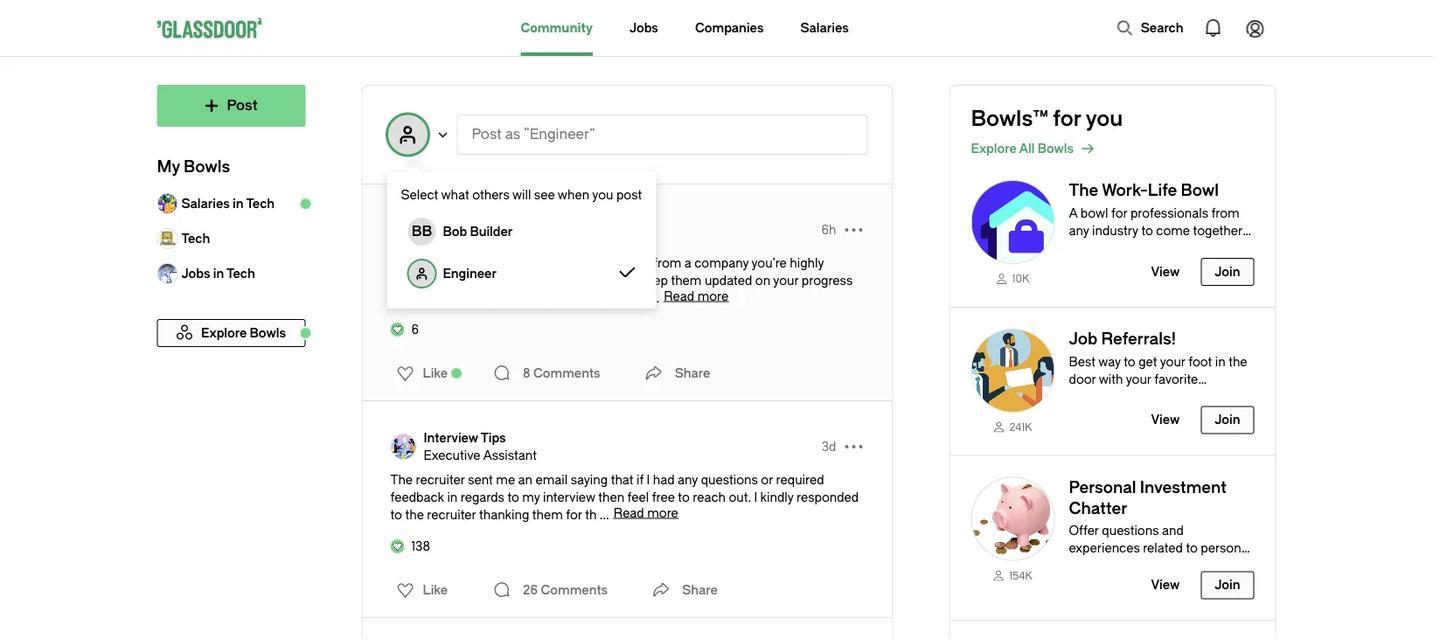 Task type: describe. For each thing, give the bounding box(es) containing it.
day-
[[1163, 241, 1189, 255]]

more for updated
[[698, 289, 729, 304]]

them inside should you let recruiters/talent professionals from a company you're highly interested in that you got a new job? say to keep them updated on your progress should you meet the requirements for a job t ...
[[671, 273, 702, 288]]

community
[[521, 21, 593, 35]]

to right free
[[678, 490, 690, 505]]

you're
[[752, 256, 787, 270]]

all
[[1020, 141, 1035, 156]]

professionals inside the work-life bowl a bowl for professionals from any industry to come together and discuss the day-to-day happenings of work-life.
[[1131, 206, 1209, 220]]

1 vertical spatial bowls
[[184, 158, 230, 176]]

explore
[[972, 141, 1017, 156]]

... inside should you let recruiters/talent professionals from a company you're highly interested in that you got a new job? say to keep them updated on your progress should you meet the requirements for a job t ...
[[650, 291, 660, 305]]

to inside "personal investment chatter offer questions and experiences related to personal finance and investments"
[[1187, 542, 1198, 556]]

a
[[1069, 206, 1078, 220]]

assistant
[[483, 448, 537, 463]]

chatter
[[1069, 500, 1128, 518]]

bowl
[[1081, 206, 1109, 220]]

post as "engineer" button
[[457, 115, 868, 155]]

negotiations
[[464, 214, 541, 228]]

image for bowl image for the work-life bowl
[[972, 180, 1055, 264]]

for up explore all bowls
[[1054, 107, 1082, 131]]

you left the post
[[592, 188, 614, 202]]

of
[[1140, 259, 1152, 273]]

recruiters/talent
[[477, 256, 570, 270]]

search
[[1141, 21, 1184, 35]]

job referrals!
[[1069, 330, 1177, 348]]

interview tips link
[[424, 430, 537, 447]]

any inside the work-life bowl a bowl for professionals from any industry to come together and discuss the day-to-day happenings of work-life.
[[1069, 224, 1090, 238]]

got
[[515, 273, 534, 288]]

work-
[[1155, 259, 1189, 273]]

kindly
[[761, 490, 794, 505]]

company
[[695, 256, 749, 270]]

salary
[[424, 214, 461, 228]]

companies link
[[695, 0, 764, 56]]

and inside the work-life bowl a bowl for professionals from any industry to come together and discuss the day-to-day happenings of work-life.
[[1069, 241, 1091, 255]]

1 vertical spatial tech
[[182, 231, 210, 246]]

requirements
[[512, 291, 590, 305]]

search button
[[1108, 10, 1193, 45]]

image for bowl image for job referrals!
[[972, 329, 1055, 413]]

related
[[1144, 542, 1184, 556]]

comments for 26 comments
[[541, 583, 608, 598]]

post as "engineer"
[[472, 126, 595, 143]]

sent
[[468, 473, 493, 487]]

explore all bowls link
[[972, 138, 1276, 159]]

when
[[558, 188, 590, 202]]

for inside the work-life bowl a bowl for professionals from any industry to come together and discuss the day-to-day happenings of work-life.
[[1112, 206, 1128, 220]]

0 horizontal spatial i
[[647, 473, 650, 487]]

the for work-
[[1069, 182, 1099, 200]]

jobs in tech
[[182, 266, 255, 281]]

toogle identity element
[[408, 218, 436, 246]]

my bowls
[[157, 158, 230, 176]]

in inside the recruiter sent me an email saying that if i had any questions or required feedback in regards to my interview then feel free to reach out.  i kindly responded to the recruiter thanking them for th ...
[[447, 490, 458, 505]]

free
[[652, 490, 675, 505]]

required
[[777, 473, 825, 487]]

engineer
[[443, 266, 497, 281]]

them inside the recruiter sent me an email saying that if i had any questions or required feedback in regards to my interview then feel free to reach out.  i kindly responded to the recruiter thanking them for th ...
[[533, 508, 563, 522]]

job
[[622, 291, 640, 305]]

share for 26 comments
[[682, 583, 718, 598]]

to down feedback
[[391, 508, 402, 522]]

junior designer button
[[424, 230, 541, 248]]

b b
[[412, 224, 432, 240]]

email
[[536, 473, 568, 487]]

let
[[459, 256, 474, 270]]

26 comments
[[523, 583, 608, 598]]

1 horizontal spatial bowls
[[1038, 141, 1074, 156]]

jobs for jobs
[[630, 21, 659, 35]]

that inside should you let recruiters/talent professionals from a company you're highly interested in that you got a new job? say to keep them updated on your progress should you meet the requirements for a job t ...
[[465, 273, 488, 288]]

... inside the recruiter sent me an email saying that if i had any questions or required feedback in regards to my interview then feel free to reach out.  i kindly responded to the recruiter thanking them for th ...
[[600, 508, 610, 522]]

1 horizontal spatial i
[[754, 490, 758, 505]]

should
[[391, 256, 432, 270]]

6h
[[822, 223, 837, 237]]

26
[[523, 583, 538, 598]]

tips
[[481, 431, 506, 445]]

builder
[[470, 224, 513, 239]]

salaries for salaries in tech
[[182, 196, 230, 211]]

junior
[[424, 231, 461, 246]]

t
[[643, 291, 647, 305]]

154k link
[[972, 568, 1055, 583]]

"engineer"
[[524, 126, 595, 143]]

read more button for updated
[[664, 289, 729, 304]]

from inside the work-life bowl a bowl for professionals from any industry to come together and discuss the day-to-day happenings of work-life.
[[1212, 206, 1240, 220]]

the recruiter sent me an email saying that if i had any questions or required feedback in regards to my interview then feel free to reach out.  i kindly responded to the recruiter thanking them for th ...
[[391, 473, 859, 522]]

highly
[[790, 256, 824, 270]]

read more for feel
[[614, 506, 679, 521]]

companies
[[695, 21, 764, 35]]

3d
[[822, 440, 837, 454]]

2 vertical spatial and
[[1116, 559, 1138, 573]]

feedback
[[391, 490, 444, 505]]

share for 8 comments
[[675, 366, 711, 381]]

from inside should you let recruiters/talent professionals from a company you're highly interested in that you got a new job? say to keep them updated on your progress should you meet the requirements for a job t ...
[[654, 256, 682, 270]]

work-
[[1102, 182, 1148, 200]]

salaries for salaries
[[801, 21, 849, 35]]

questions inside the recruiter sent me an email saying that if i had any questions or required feedback in regards to my interview then feel free to reach out.  i kindly responded to the recruiter thanking them for th ...
[[701, 473, 758, 487]]

241k link
[[972, 420, 1055, 434]]

interview tips executive assistant
[[424, 431, 537, 463]]

1 b from the left
[[412, 224, 422, 240]]

select what others will see when you post
[[401, 188, 642, 202]]

out.
[[729, 490, 751, 505]]

see
[[534, 188, 555, 202]]

tech for jobs in tech
[[227, 266, 255, 281]]

interested
[[391, 273, 449, 288]]

salary negotiations junior designer
[[424, 214, 541, 246]]

0 vertical spatial a
[[685, 256, 692, 270]]

to inside should you let recruiters/talent professionals from a company you're highly interested in that you got a new job? say to keep them updated on your progress should you meet the requirements for a job t ...
[[626, 273, 637, 288]]

investments
[[1141, 559, 1212, 573]]

read for them
[[664, 289, 695, 304]]

say
[[601, 273, 622, 288]]

then
[[599, 490, 625, 505]]

8 comments
[[523, 366, 601, 381]]

image for bowl image for personal investment chatter
[[972, 477, 1055, 561]]



Task type: vqa. For each thing, say whether or not it's contained in the screenshot.
second Like from the top of the page
yes



Task type: locate. For each thing, give the bounding box(es) containing it.
to left my
[[508, 490, 520, 505]]

the for recruiter
[[391, 473, 413, 487]]

b left junior
[[412, 224, 422, 240]]

a left job
[[612, 291, 619, 305]]

salaries link
[[801, 0, 849, 56]]

1 vertical spatial like button
[[386, 577, 453, 605]]

0 horizontal spatial read
[[614, 506, 645, 521]]

0 vertical spatial jobs
[[630, 21, 659, 35]]

image for bowl image up 10k link
[[972, 180, 1055, 264]]

life.
[[1189, 259, 1209, 273]]

i right out.
[[754, 490, 758, 505]]

tech for salaries in tech
[[246, 196, 275, 211]]

1 vertical spatial image for bowl image
[[972, 329, 1055, 413]]

2 like from the top
[[423, 583, 448, 598]]

regards
[[461, 490, 505, 505]]

experiences
[[1069, 542, 1141, 556]]

share button
[[647, 573, 718, 608]]

138
[[412, 539, 430, 554]]

toogle identity image up select
[[387, 114, 429, 156]]

1 horizontal spatial ...
[[650, 291, 660, 305]]

241k
[[1010, 421, 1033, 433]]

image for bowl image up the 241k link
[[972, 329, 1055, 413]]

2 image for bowl image from the top
[[972, 329, 1055, 413]]

jobs link
[[630, 0, 659, 56]]

for inside should you let recruiters/talent professionals from a company you're highly interested in that you got a new job? say to keep them updated on your progress should you meet the requirements for a job t ...
[[593, 291, 609, 305]]

read more button down feel
[[614, 506, 679, 521]]

1 vertical spatial professionals
[[573, 256, 651, 270]]

discuss
[[1094, 241, 1138, 255]]

executive
[[424, 448, 481, 463]]

industry
[[1093, 224, 1139, 238]]

2 like button from the top
[[386, 577, 453, 605]]

for left "th"
[[566, 508, 582, 522]]

thanking
[[479, 508, 530, 522]]

if
[[637, 473, 644, 487]]

tech up tech link
[[246, 196, 275, 211]]

1 horizontal spatial that
[[611, 473, 634, 487]]

2 vertical spatial a
[[612, 291, 619, 305]]

2 vertical spatial image for bowl image
[[972, 477, 1055, 561]]

read more button for feel
[[614, 506, 679, 521]]

1 vertical spatial read more button
[[614, 506, 679, 521]]

1 image for bowl image from the top
[[972, 180, 1055, 264]]

1 image for post author image from the top
[[391, 217, 417, 243]]

1 vertical spatial read more
[[614, 506, 679, 521]]

0 vertical spatial more
[[698, 289, 729, 304]]

0 vertical spatial recruiter
[[416, 473, 465, 487]]

read down feel
[[614, 506, 645, 521]]

from up keep
[[654, 256, 682, 270]]

0 horizontal spatial jobs
[[182, 266, 210, 281]]

0 horizontal spatial the
[[405, 508, 424, 522]]

post
[[472, 126, 502, 143]]

professionals up say
[[573, 256, 651, 270]]

0 vertical spatial like button
[[386, 360, 453, 388]]

like button down '138' at the bottom left of the page
[[386, 577, 453, 605]]

0 horizontal spatial ...
[[600, 508, 610, 522]]

1 vertical spatial questions
[[1103, 524, 1160, 538]]

share
[[675, 366, 711, 381], [682, 583, 718, 598]]

to-
[[1189, 241, 1207, 255]]

image for post author image for junior
[[391, 217, 417, 243]]

0 vertical spatial any
[[1069, 224, 1090, 238]]

0 horizontal spatial from
[[654, 256, 682, 270]]

and
[[1069, 241, 1091, 255], [1163, 524, 1184, 538], [1116, 559, 1138, 573]]

tech down tech link
[[227, 266, 255, 281]]

questions inside "personal investment chatter offer questions and experiences related to personal finance and investments"
[[1103, 524, 1160, 538]]

1 horizontal spatial any
[[1069, 224, 1090, 238]]

should
[[391, 291, 430, 305]]

2 image for post author image from the top
[[391, 434, 417, 460]]

1 vertical spatial the
[[391, 473, 413, 487]]

the down feedback
[[405, 508, 424, 522]]

0 vertical spatial salaries
[[801, 21, 849, 35]]

share inside dropdown button
[[682, 583, 718, 598]]

2 vertical spatial tech
[[227, 266, 255, 281]]

salaries in tech
[[182, 196, 275, 211]]

0 horizontal spatial questions
[[701, 473, 758, 487]]

tech link
[[157, 221, 306, 256]]

1 vertical spatial read
[[614, 506, 645, 521]]

1 vertical spatial image for post author image
[[391, 434, 417, 460]]

others
[[473, 188, 510, 202]]

10k link
[[972, 271, 1055, 286]]

recruiter down regards
[[427, 508, 476, 522]]

to inside the work-life bowl a bowl for professionals from any industry to come together and discuss the day-to-day happenings of work-life.
[[1142, 224, 1154, 238]]

toogle identity image inside engineer menu item
[[408, 260, 436, 288]]

to left come
[[1142, 224, 1154, 238]]

1 horizontal spatial questions
[[1103, 524, 1160, 538]]

like up interview
[[423, 366, 448, 381]]

...
[[650, 291, 660, 305], [600, 508, 610, 522]]

that inside the recruiter sent me an email saying that if i had any questions or required feedback in regards to my interview then feel free to reach out.  i kindly responded to the recruiter thanking them for th ...
[[611, 473, 634, 487]]

0 vertical spatial image for bowl image
[[972, 180, 1055, 264]]

image for post author image left interview
[[391, 434, 417, 460]]

1 vertical spatial the
[[490, 291, 509, 305]]

the up 'of'
[[1141, 241, 1160, 255]]

2 b from the left
[[422, 224, 432, 240]]

personal
[[1069, 479, 1137, 497]]

like for 1st like button from the bottom of the page
[[423, 583, 448, 598]]

the inside should you let recruiters/talent professionals from a company you're highly interested in that you got a new job? say to keep them updated on your progress should you meet the requirements for a job t ...
[[490, 291, 509, 305]]

0 horizontal spatial that
[[465, 273, 488, 288]]

0 vertical spatial like
[[423, 366, 448, 381]]

0 vertical spatial toogle identity image
[[387, 114, 429, 156]]

together
[[1194, 224, 1243, 238]]

image for post author image up should
[[391, 217, 417, 243]]

26 comments button
[[488, 573, 612, 608]]

0 horizontal spatial salaries
[[182, 196, 230, 211]]

them down my
[[533, 508, 563, 522]]

0 horizontal spatial bowls
[[184, 158, 230, 176]]

and up related
[[1163, 524, 1184, 538]]

a right got
[[537, 273, 544, 288]]

1 vertical spatial jobs
[[182, 266, 210, 281]]

bowls™ for you
[[972, 107, 1124, 131]]

read more down feel
[[614, 506, 679, 521]]

1 vertical spatial recruiter
[[427, 508, 476, 522]]

like down '138' at the bottom left of the page
[[423, 583, 448, 598]]

0 vertical spatial bowls
[[1038, 141, 1074, 156]]

explore all bowls
[[972, 141, 1074, 156]]

recruiter down executive
[[416, 473, 465, 487]]

salaries in tech link
[[157, 186, 306, 221]]

updated
[[705, 273, 753, 288]]

0 vertical spatial the
[[1141, 241, 1160, 255]]

professionals up come
[[1131, 206, 1209, 220]]

in up tech link
[[233, 196, 244, 211]]

3d link
[[822, 438, 837, 456]]

toogle identity image
[[387, 114, 429, 156], [408, 260, 436, 288]]

0 horizontal spatial professionals
[[573, 256, 651, 270]]

them right keep
[[671, 273, 702, 288]]

salary negotiations link
[[424, 213, 541, 230]]

designer
[[464, 231, 516, 246]]

1 horizontal spatial read
[[664, 289, 695, 304]]

interview
[[543, 490, 596, 505]]

the
[[1069, 182, 1099, 200], [391, 473, 413, 487]]

1 like from the top
[[423, 366, 448, 381]]

the inside the recruiter sent me an email saying that if i had any questions or required feedback in regards to my interview then feel free to reach out.  i kindly responded to the recruiter thanking them for th ...
[[405, 508, 424, 522]]

to up investments
[[1187, 542, 1198, 556]]

you
[[1086, 107, 1124, 131], [592, 188, 614, 202], [435, 256, 456, 270], [491, 273, 512, 288], [433, 291, 454, 305]]

0 vertical spatial and
[[1069, 241, 1091, 255]]

reach
[[693, 490, 726, 505]]

the up a
[[1069, 182, 1099, 200]]

in inside should you let recruiters/talent professionals from a company you're highly interested in that you got a new job? say to keep them updated on your progress should you meet the requirements for a job t ...
[[452, 273, 462, 288]]

progress
[[802, 273, 853, 288]]

read down keep
[[664, 289, 695, 304]]

and up happenings at the top of page
[[1069, 241, 1091, 255]]

0 vertical spatial questions
[[701, 473, 758, 487]]

b left bob
[[422, 224, 432, 240]]

or
[[761, 473, 773, 487]]

1 horizontal spatial the
[[490, 291, 509, 305]]

new
[[547, 273, 571, 288]]

come
[[1157, 224, 1191, 238]]

more
[[698, 289, 729, 304], [648, 506, 679, 521]]

1 vertical spatial from
[[654, 256, 682, 270]]

toogle identity image up should
[[408, 260, 436, 288]]

you left 'meet'
[[433, 291, 454, 305]]

finance
[[1069, 559, 1113, 573]]

should you let recruiters/talent professionals from a company you're highly interested in that you got a new job? say to keep them updated on your progress should you meet the requirements for a job t ...
[[391, 256, 853, 305]]

you left got
[[491, 273, 512, 288]]

1 horizontal spatial a
[[612, 291, 619, 305]]

1 vertical spatial any
[[678, 473, 698, 487]]

keep
[[640, 273, 668, 288]]

any inside the recruiter sent me an email saying that if i had any questions or required feedback in regards to my interview then feel free to reach out.  i kindly responded to the recruiter thanking them for th ...
[[678, 473, 698, 487]]

0 vertical spatial from
[[1212, 206, 1240, 220]]

for
[[1054, 107, 1082, 131], [1112, 206, 1128, 220], [593, 291, 609, 305], [566, 508, 582, 522]]

1 horizontal spatial the
[[1069, 182, 1099, 200]]

0 horizontal spatial the
[[391, 473, 413, 487]]

any right had
[[678, 473, 698, 487]]

in inside the jobs in tech link
[[213, 266, 224, 281]]

in down tech link
[[213, 266, 224, 281]]

bowls right the all
[[1038, 141, 1074, 156]]

for down say
[[593, 291, 609, 305]]

an
[[518, 473, 533, 487]]

in left regards
[[447, 490, 458, 505]]

0 vertical spatial them
[[671, 273, 702, 288]]

bowls™
[[972, 107, 1049, 131]]

personal investment chatter offer questions and experiences related to personal finance and investments
[[1069, 479, 1252, 573]]

0 horizontal spatial them
[[533, 508, 563, 522]]

1 horizontal spatial jobs
[[630, 21, 659, 35]]

your
[[774, 273, 799, 288]]

the up feedback
[[391, 473, 413, 487]]

read more button down updated
[[664, 289, 729, 304]]

any
[[1069, 224, 1090, 238], [678, 473, 698, 487]]

my
[[523, 490, 540, 505]]

jobs for jobs in tech
[[182, 266, 210, 281]]

engineer menu item
[[401, 253, 642, 295]]

comments right 26
[[541, 583, 608, 598]]

life
[[1148, 182, 1178, 200]]

community link
[[521, 0, 593, 56]]

that left if
[[611, 473, 634, 487]]

1 vertical spatial and
[[1163, 524, 1184, 538]]

0 vertical spatial read
[[664, 289, 695, 304]]

1 vertical spatial like
[[423, 583, 448, 598]]

share inside popup button
[[675, 366, 711, 381]]

0 vertical spatial the
[[1069, 182, 1099, 200]]

image for bowl image
[[972, 180, 1055, 264], [972, 329, 1055, 413], [972, 477, 1055, 561]]

offer
[[1069, 524, 1099, 538]]

0 vertical spatial read more button
[[664, 289, 729, 304]]

0 vertical spatial comments
[[534, 366, 601, 381]]

0 horizontal spatial any
[[678, 473, 698, 487]]

1 horizontal spatial professionals
[[1131, 206, 1209, 220]]

a left company
[[685, 256, 692, 270]]

bob builder
[[443, 224, 513, 239]]

share button
[[640, 356, 711, 391]]

comments for 8 comments
[[534, 366, 601, 381]]

2 horizontal spatial and
[[1163, 524, 1184, 538]]

questions up out.
[[701, 473, 758, 487]]

... right "th"
[[600, 508, 610, 522]]

feel
[[628, 490, 649, 505]]

you left let
[[435, 256, 456, 270]]

1 horizontal spatial them
[[671, 273, 702, 288]]

1 horizontal spatial more
[[698, 289, 729, 304]]

0 vertical spatial professionals
[[1131, 206, 1209, 220]]

1 vertical spatial toogle identity image
[[408, 260, 436, 288]]

0 vertical spatial read more
[[664, 289, 729, 304]]

from up together
[[1212, 206, 1240, 220]]

6h link
[[822, 221, 837, 239]]

1 horizontal spatial from
[[1212, 206, 1240, 220]]

that
[[465, 273, 488, 288], [611, 473, 634, 487]]

in inside salaries in tech link
[[233, 196, 244, 211]]

more down free
[[648, 506, 679, 521]]

jobs in tech link
[[157, 256, 306, 291]]

0 vertical spatial image for post author image
[[391, 217, 417, 243]]

1 vertical spatial them
[[533, 508, 563, 522]]

0 vertical spatial that
[[465, 273, 488, 288]]

read more for updated
[[664, 289, 729, 304]]

comments right 8
[[534, 366, 601, 381]]

tech up "jobs in tech"
[[182, 231, 210, 246]]

0 vertical spatial tech
[[246, 196, 275, 211]]

the inside the recruiter sent me an email saying that if i had any questions or required feedback in regards to my interview then feel free to reach out.  i kindly responded to the recruiter thanking them for th ...
[[391, 473, 413, 487]]

0 vertical spatial share
[[675, 366, 711, 381]]

recruiter
[[416, 473, 465, 487], [427, 508, 476, 522]]

like button down 6
[[386, 360, 453, 388]]

2 horizontal spatial the
[[1141, 241, 1160, 255]]

to up job
[[626, 273, 637, 288]]

1 like button from the top
[[386, 360, 453, 388]]

the right 'meet'
[[490, 291, 509, 305]]

8
[[523, 366, 531, 381]]

that up 'meet'
[[465, 273, 488, 288]]

0 vertical spatial i
[[647, 473, 650, 487]]

happenings
[[1069, 259, 1137, 273]]

1 vertical spatial a
[[537, 273, 544, 288]]

image for post author image
[[391, 217, 417, 243], [391, 434, 417, 460]]

1 vertical spatial i
[[754, 490, 758, 505]]

more for feel
[[648, 506, 679, 521]]

jobs left companies
[[630, 21, 659, 35]]

responded
[[797, 490, 859, 505]]

1 vertical spatial comments
[[541, 583, 608, 598]]

will
[[513, 188, 531, 202]]

1 horizontal spatial salaries
[[801, 21, 849, 35]]

the work-life bowl a bowl for professionals from any industry to come together and discuss the day-to-day happenings of work-life.
[[1069, 182, 1243, 273]]

3 image for bowl image from the top
[[972, 477, 1055, 561]]

jobs down tech link
[[182, 266, 210, 281]]

image for bowl image up the 154k link
[[972, 477, 1055, 561]]

th
[[586, 508, 597, 522]]

you up 'explore all bowls' link
[[1086, 107, 1124, 131]]

questions up experiences
[[1103, 524, 1160, 538]]

1 vertical spatial more
[[648, 506, 679, 521]]

in
[[233, 196, 244, 211], [213, 266, 224, 281], [452, 273, 462, 288], [447, 490, 458, 505]]

2 horizontal spatial a
[[685, 256, 692, 270]]

read more down updated
[[664, 289, 729, 304]]

more down updated
[[698, 289, 729, 304]]

1 vertical spatial that
[[611, 473, 634, 487]]

to
[[1142, 224, 1154, 238], [626, 273, 637, 288], [508, 490, 520, 505], [678, 490, 690, 505], [391, 508, 402, 522], [1187, 542, 1198, 556]]

had
[[653, 473, 675, 487]]

the inside the work-life bowl a bowl for professionals from any industry to come together and discuss the day-to-day happenings of work-life.
[[1141, 241, 1160, 255]]

on
[[756, 273, 771, 288]]

0 horizontal spatial more
[[648, 506, 679, 521]]

2 vertical spatial the
[[405, 508, 424, 522]]

0 vertical spatial ...
[[650, 291, 660, 305]]

1 vertical spatial ...
[[600, 508, 610, 522]]

... right t
[[650, 291, 660, 305]]

1 vertical spatial share
[[682, 583, 718, 598]]

professionals inside should you let recruiters/talent professionals from a company you're highly interested in that you got a new job? say to keep them updated on your progress should you meet the requirements for a job t ...
[[573, 256, 651, 270]]

1 horizontal spatial and
[[1116, 559, 1138, 573]]

and down experiences
[[1116, 559, 1138, 573]]

for inside the recruiter sent me an email saying that if i had any questions or required feedback in regards to my interview then feel free to reach out.  i kindly responded to the recruiter thanking them for th ...
[[566, 508, 582, 522]]

bowls right my
[[184, 158, 230, 176]]

meet
[[457, 291, 487, 305]]

for up industry
[[1112, 206, 1128, 220]]

jobs
[[630, 21, 659, 35], [182, 266, 210, 281]]

the inside the work-life bowl a bowl for professionals from any industry to come together and discuss the day-to-day happenings of work-life.
[[1069, 182, 1099, 200]]

read for then
[[614, 506, 645, 521]]

0 horizontal spatial and
[[1069, 241, 1091, 255]]

1 vertical spatial salaries
[[182, 196, 230, 211]]

like for second like button from the bottom of the page
[[423, 366, 448, 381]]

the
[[1141, 241, 1160, 255], [490, 291, 509, 305], [405, 508, 424, 522]]

0 horizontal spatial a
[[537, 273, 544, 288]]

from
[[1212, 206, 1240, 220], [654, 256, 682, 270]]

i right if
[[647, 473, 650, 487]]

any down a
[[1069, 224, 1090, 238]]

bob
[[443, 224, 467, 239]]

image for post author image for executive
[[391, 434, 417, 460]]

in down let
[[452, 273, 462, 288]]

read
[[664, 289, 695, 304], [614, 506, 645, 521]]

investment
[[1141, 479, 1227, 497]]



